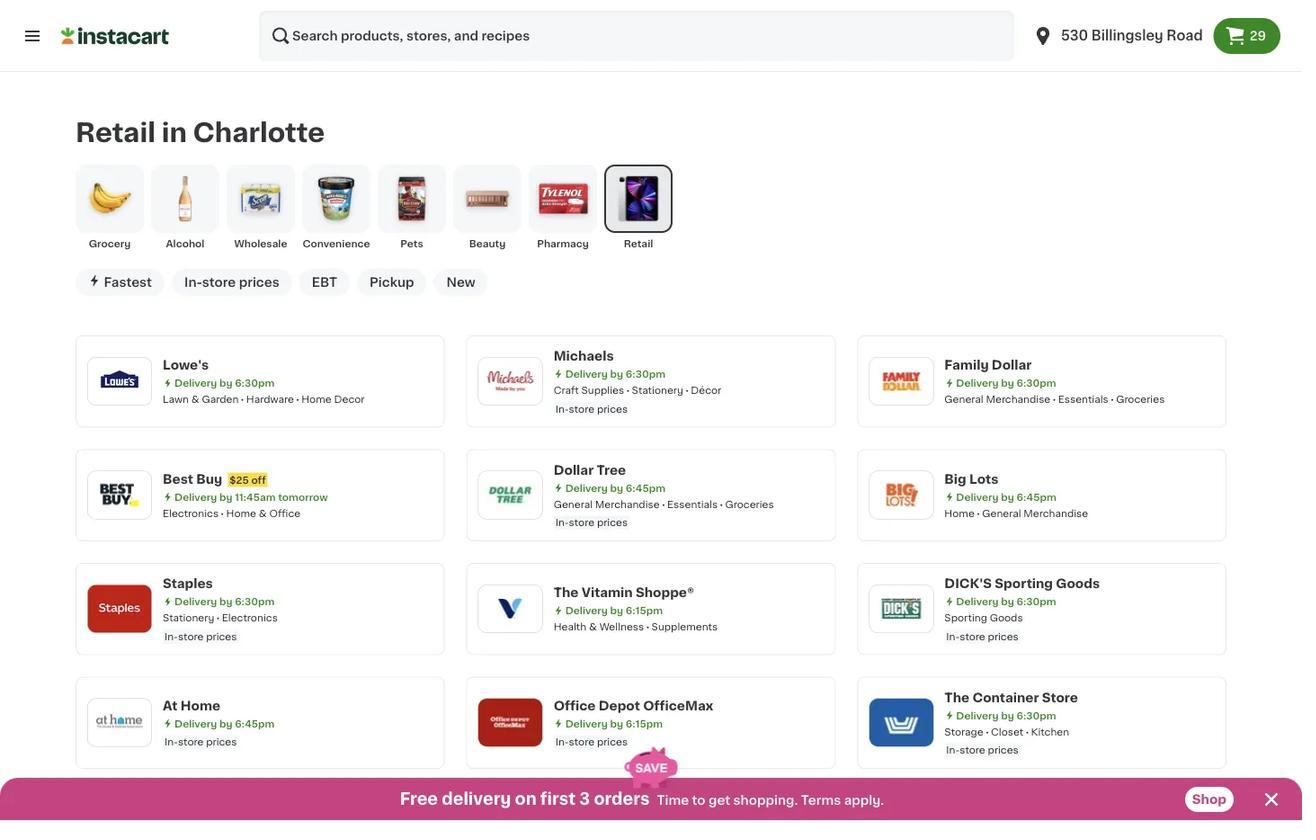 Task type: locate. For each thing, give the bounding box(es) containing it.
retail inside 'retail' button
[[624, 239, 653, 249]]

1 horizontal spatial &
[[259, 508, 267, 518]]

& right health
[[589, 622, 597, 632]]

delivery by 6:30pm up supplies
[[565, 369, 665, 379]]

2 6:15pm from the top
[[626, 718, 663, 728]]

1 vertical spatial groceries
[[725, 499, 774, 509]]

new
[[446, 276, 475, 289]]

retail in charlotte main content
[[0, 72, 1302, 821]]

in-store prices down wholesale
[[184, 276, 279, 289]]

home down the delivery by 11:45am tomorrow
[[226, 508, 256, 518]]

6:30pm for staples
[[235, 597, 275, 606]]

3
[[579, 791, 590, 807]]

in- down alcohol
[[184, 276, 202, 289]]

store down craft
[[569, 404, 594, 414]]

merchandise down tree
[[595, 499, 660, 509]]

staples
[[163, 577, 213, 590]]

by for dollar tree
[[610, 483, 623, 493]]

by up garden
[[219, 378, 232, 388]]

0 horizontal spatial sporting
[[945, 613, 987, 623]]

delivery for lowe's
[[174, 378, 217, 388]]

delivery down the depot
[[565, 718, 608, 728]]

prices down closet
[[988, 745, 1019, 755]]

by down the depot
[[610, 718, 623, 728]]

1 horizontal spatial the
[[945, 691, 970, 704]]

1 vertical spatial stationery
[[163, 613, 214, 623]]

1 horizontal spatial stationery
[[632, 385, 683, 395]]

delivery down staples
[[174, 597, 217, 606]]

delivery by 6:15pm up wellness
[[565, 606, 663, 616]]

delivery
[[442, 791, 511, 807]]

delivery by 6:45pm down at home
[[174, 718, 275, 728]]

big
[[945, 473, 966, 485]]

delivery by 6:15pm for vitamin
[[565, 606, 663, 616]]

general inside general merchandise essentials groceries in-store prices
[[554, 499, 593, 509]]

delivery for office depot officemax
[[565, 718, 608, 728]]

0 vertical spatial office
[[269, 508, 301, 518]]

store down storage
[[960, 745, 985, 755]]

0 horizontal spatial electronics
[[163, 508, 219, 518]]

in- inside the sporting goods in-store prices
[[946, 631, 960, 641]]

the container store logo image
[[878, 699, 925, 746]]

0 vertical spatial essentials
[[1058, 394, 1109, 404]]

0 vertical spatial &
[[191, 394, 199, 404]]

by for staples
[[219, 597, 232, 606]]

family
[[945, 359, 989, 371]]

by up home general merchandise
[[1001, 492, 1014, 502]]

by up wellness
[[610, 606, 623, 616]]

0 horizontal spatial goods
[[990, 613, 1023, 623]]

convenience button
[[302, 164, 370, 251]]

0 horizontal spatial groceries
[[725, 499, 774, 509]]

office left the depot
[[554, 699, 596, 712]]

stationery down staples
[[163, 613, 214, 623]]

office
[[269, 508, 301, 518], [554, 699, 596, 712]]

delivery down michaels
[[565, 369, 608, 379]]

delivery by 6:45pm
[[565, 483, 666, 493], [956, 492, 1056, 502], [174, 718, 275, 728]]

retail left in
[[76, 120, 156, 145]]

in-store prices down the depot
[[555, 737, 628, 747]]

delivery by 6:30pm up garden
[[174, 378, 275, 388]]

merchandise down family dollar
[[986, 394, 1051, 404]]

lots
[[969, 473, 998, 485]]

0 horizontal spatial stationery
[[163, 613, 214, 623]]

2 horizontal spatial 6:45pm
[[1017, 492, 1056, 502]]

6:15pm
[[626, 606, 663, 616], [626, 718, 663, 728]]

office depot officemax
[[554, 699, 713, 712]]

delivery by 6:30pm up stationery electronics in-store prices
[[174, 597, 275, 606]]

prices down at home
[[206, 737, 237, 747]]

merchandise
[[986, 394, 1051, 404], [595, 499, 660, 509], [1024, 508, 1088, 518]]

delivery for big lots
[[956, 492, 999, 502]]

by down dick's sporting goods
[[1001, 597, 1014, 606]]

goods
[[1056, 577, 1100, 590], [990, 613, 1023, 623]]

office down the tomorrow
[[269, 508, 301, 518]]

delivery by 6:45pm up home general merchandise
[[956, 492, 1056, 502]]

1 vertical spatial delivery by 6:15pm
[[565, 718, 663, 728]]

terms
[[801, 794, 841, 807]]

11:45am
[[235, 492, 276, 502]]

1 vertical spatial goods
[[990, 613, 1023, 623]]

delivery by 6:15pm down the depot
[[565, 718, 663, 728]]

delivery by 6:45pm for at home
[[174, 718, 275, 728]]

6:30pm up general merchandise essentials groceries
[[1017, 378, 1056, 388]]

michaels
[[554, 350, 614, 362]]

delivery by 6:30pm up closet
[[956, 710, 1056, 720]]

delivery by 6:30pm for lowe's
[[174, 378, 275, 388]]

store inside button
[[202, 276, 236, 289]]

dollar left tree
[[554, 463, 594, 476]]

0 vertical spatial groceries
[[1116, 394, 1165, 404]]

delivery down dick's
[[956, 597, 999, 606]]

in-store prices down at home
[[165, 737, 237, 747]]

prices down supplies
[[597, 404, 628, 414]]

delivery by 6:30pm for the container store
[[956, 710, 1056, 720]]

prices down tree
[[597, 517, 628, 527]]

groceries
[[1116, 394, 1165, 404], [725, 499, 774, 509]]

electronics home & office
[[163, 508, 301, 518]]

2 delivery by 6:15pm from the top
[[565, 718, 663, 728]]

1 vertical spatial essentials
[[667, 499, 718, 509]]

6:45pm for lots
[[1017, 492, 1056, 502]]

closet
[[991, 726, 1024, 736]]

best buy logo image
[[96, 472, 143, 519]]

officemax
[[643, 699, 713, 712]]

6:30pm up lawn & garden hardware home decor
[[235, 378, 275, 388]]

0 vertical spatial dollar
[[992, 359, 1032, 371]]

0 horizontal spatial essentials
[[667, 499, 718, 509]]

stationery left décor
[[632, 385, 683, 395]]

general for general merchandise essentials groceries in-store prices
[[554, 499, 593, 509]]

general down family
[[945, 394, 983, 404]]

1 horizontal spatial office
[[554, 699, 596, 712]]

by for family dollar
[[1001, 378, 1014, 388]]

29
[[1250, 30, 1266, 42]]

lowe's logo image
[[96, 358, 143, 405]]

merchandise for general merchandise essentials groceries in-store prices
[[595, 499, 660, 509]]

store down staples
[[178, 631, 204, 641]]

grocery button
[[76, 164, 144, 251]]

store down dick's
[[960, 631, 985, 641]]

to
[[692, 794, 706, 807]]

essentials for general merchandise essentials groceries in-store prices
[[667, 499, 718, 509]]

general down dollar tree at the left of page
[[554, 499, 593, 509]]

delivery for dollar tree
[[565, 483, 608, 493]]

the up health
[[554, 586, 579, 599]]

0 vertical spatial 6:15pm
[[626, 606, 663, 616]]

by for office depot officemax
[[610, 718, 623, 728]]

0 horizontal spatial retail
[[76, 120, 156, 145]]

pets button
[[378, 164, 446, 251]]

in-store prices
[[184, 276, 279, 289], [165, 737, 237, 747], [555, 737, 628, 747]]

delivery by 6:30pm for michaels
[[565, 369, 665, 379]]

delivery for the vitamin shoppe®
[[565, 606, 608, 616]]

1 horizontal spatial retail
[[624, 239, 653, 249]]

in- down dick's
[[946, 631, 960, 641]]

0 horizontal spatial &
[[191, 394, 199, 404]]

home left decor
[[301, 394, 332, 404]]

store down alcohol
[[202, 276, 236, 289]]

delivery down buy
[[174, 492, 217, 502]]

6:15pm down office depot officemax
[[626, 718, 663, 728]]

home right at
[[181, 699, 220, 712]]

in-store prices inside button
[[184, 276, 279, 289]]

delivery by 6:30pm for staples
[[174, 597, 275, 606]]

home down the big
[[945, 508, 975, 518]]

530
[[1061, 29, 1088, 42]]

store
[[202, 276, 236, 289], [569, 404, 594, 414], [569, 517, 594, 527], [178, 631, 204, 641], [960, 631, 985, 641], [178, 737, 204, 747], [569, 737, 594, 747], [960, 745, 985, 755]]

& right lawn
[[191, 394, 199, 404]]

dollar right family
[[992, 359, 1032, 371]]

6:30pm down dick's sporting goods
[[1017, 597, 1056, 606]]

sporting right dick's
[[995, 577, 1053, 590]]

supplements
[[652, 622, 718, 632]]

6:30pm up stationery electronics in-store prices
[[235, 597, 275, 606]]

by up closet
[[1001, 710, 1014, 720]]

sporting inside the sporting goods in-store prices
[[945, 613, 987, 623]]

1 vertical spatial 6:15pm
[[626, 718, 663, 728]]

1 vertical spatial dollar
[[554, 463, 594, 476]]

craft supplies stationery décor in-store prices
[[554, 385, 721, 414]]

office depot officemax logo image
[[487, 699, 534, 746]]

1 horizontal spatial groceries
[[1116, 394, 1165, 404]]

dick's
[[945, 577, 992, 590]]

store down dollar tree at the left of page
[[569, 517, 594, 527]]

in- inside storage closet kitchen in-store prices
[[946, 745, 960, 755]]

1 530 billingsley road button from the left
[[1021, 11, 1214, 61]]

by up stationery electronics in-store prices
[[219, 597, 232, 606]]

health & wellness supplements
[[554, 622, 718, 632]]

0 vertical spatial stationery
[[632, 385, 683, 395]]

6:30pm up "kitchen"
[[1017, 710, 1056, 720]]

2 vertical spatial &
[[589, 622, 597, 632]]

by down family dollar
[[1001, 378, 1014, 388]]

delivery by 6:30pm down family dollar
[[956, 378, 1056, 388]]

delivery for family dollar
[[956, 378, 999, 388]]

best buy $25 off
[[163, 473, 266, 485]]

prices down staples
[[206, 631, 237, 641]]

retail right pharmacy at the top left
[[624, 239, 653, 249]]

retail
[[76, 120, 156, 145], [624, 239, 653, 249]]

&
[[191, 394, 199, 404], [259, 508, 267, 518], [589, 622, 597, 632]]

delivery down family dollar
[[956, 378, 999, 388]]

delivery for dick's sporting goods
[[956, 597, 999, 606]]

the up storage
[[945, 691, 970, 704]]

delivery up storage
[[956, 710, 999, 720]]

by up supplies
[[610, 369, 623, 379]]

general
[[945, 394, 983, 404], [554, 499, 593, 509], [982, 508, 1021, 518]]

1 vertical spatial electronics
[[222, 613, 278, 623]]

storage
[[945, 726, 983, 736]]

essentials
[[1058, 394, 1109, 404], [667, 499, 718, 509]]

& down 11:45am
[[259, 508, 267, 518]]

decor
[[334, 394, 365, 404]]

by down at home
[[219, 718, 232, 728]]

delivery down 'lowe's'
[[174, 378, 217, 388]]

1 vertical spatial office
[[554, 699, 596, 712]]

in- down staples
[[165, 631, 178, 641]]

merchandise inside general merchandise essentials groceries in-store prices
[[595, 499, 660, 509]]

stationery
[[632, 385, 683, 395], [163, 613, 214, 623]]

6:30pm for lowe's
[[235, 378, 275, 388]]

delivery down big lots
[[956, 492, 999, 502]]

delivery by 6:45pm down tree
[[565, 483, 666, 493]]

home
[[301, 394, 332, 404], [226, 508, 256, 518], [945, 508, 975, 518], [181, 699, 220, 712]]

0 horizontal spatial the
[[554, 586, 579, 599]]

in-
[[184, 276, 202, 289], [555, 404, 569, 414], [555, 517, 569, 527], [165, 631, 178, 641], [946, 631, 960, 641], [165, 737, 178, 747], [555, 737, 569, 747], [946, 745, 960, 755]]

at
[[163, 699, 178, 712]]

1 horizontal spatial delivery by 6:45pm
[[565, 483, 666, 493]]

6:30pm for michaels
[[626, 369, 665, 379]]

1 6:15pm from the top
[[626, 606, 663, 616]]

delivery by 6:30pm for dick's sporting goods
[[956, 597, 1056, 606]]

0 horizontal spatial delivery by 6:45pm
[[174, 718, 275, 728]]

by down tree
[[610, 483, 623, 493]]

groceries inside general merchandise essentials groceries in-store prices
[[725, 499, 774, 509]]

0 vertical spatial goods
[[1056, 577, 1100, 590]]

1 horizontal spatial essentials
[[1058, 394, 1109, 404]]

2 530 billingsley road button from the left
[[1032, 11, 1203, 61]]

530 billingsley road button
[[1021, 11, 1214, 61], [1032, 11, 1203, 61]]

the for the vitamin shoppe®
[[554, 586, 579, 599]]

1 delivery by 6:15pm from the top
[[565, 606, 663, 616]]

6:30pm up "craft supplies stationery décor in-store prices"
[[626, 369, 665, 379]]

1 horizontal spatial dollar
[[992, 359, 1032, 371]]

lawn & garden hardware home decor
[[163, 394, 365, 404]]

1 horizontal spatial electronics
[[222, 613, 278, 623]]

0 vertical spatial sporting
[[995, 577, 1053, 590]]

delivery by 6:15pm
[[565, 606, 663, 616], [565, 718, 663, 728]]

2 horizontal spatial delivery by 6:45pm
[[956, 492, 1056, 502]]

1 vertical spatial the
[[945, 691, 970, 704]]

in- right dollar tree logo
[[555, 517, 569, 527]]

best
[[163, 473, 193, 485]]

delivery up health
[[565, 606, 608, 616]]

None search field
[[259, 11, 1014, 61]]

delivery for the container store
[[956, 710, 999, 720]]

0 vertical spatial the
[[554, 586, 579, 599]]

prices down wholesale
[[239, 276, 279, 289]]

essentials inside general merchandise essentials groceries in-store prices
[[667, 499, 718, 509]]

1 horizontal spatial goods
[[1056, 577, 1100, 590]]

0 horizontal spatial 6:45pm
[[235, 718, 275, 728]]

get
[[709, 794, 730, 807]]

0 horizontal spatial office
[[269, 508, 301, 518]]

1 vertical spatial sporting
[[945, 613, 987, 623]]

in- down storage
[[946, 745, 960, 755]]

6:15pm up "health & wellness supplements"
[[626, 606, 663, 616]]

electronics
[[163, 508, 219, 518], [222, 613, 278, 623]]

& for health
[[589, 622, 597, 632]]

delivery down at home
[[174, 718, 217, 728]]

1 horizontal spatial 6:45pm
[[626, 483, 666, 493]]

1 vertical spatial retail
[[624, 239, 653, 249]]

store up 3 on the left bottom of page
[[569, 737, 594, 747]]

prices inside button
[[239, 276, 279, 289]]

groceries for general merchandise essentials groceries in-store prices
[[725, 499, 774, 509]]

hardware
[[246, 394, 294, 404]]

delivery by 6:30pm down dick's sporting goods
[[956, 597, 1056, 606]]

general merchandise essentials groceries in-store prices
[[554, 499, 774, 527]]

michaels logo image
[[487, 358, 534, 405]]

prices down dick's sporting goods
[[988, 631, 1019, 641]]

shop
[[1192, 793, 1227, 806]]

delivery down dollar tree at the left of page
[[565, 483, 608, 493]]

6:45pm
[[626, 483, 666, 493], [1017, 492, 1056, 502], [235, 718, 275, 728]]

essentials for general merchandise essentials groceries
[[1058, 394, 1109, 404]]

0 vertical spatial retail
[[76, 120, 156, 145]]

0 horizontal spatial dollar
[[554, 463, 594, 476]]

dollar
[[992, 359, 1032, 371], [554, 463, 594, 476]]

store inside general merchandise essentials groceries in-store prices
[[569, 517, 594, 527]]

in- down craft
[[555, 404, 569, 414]]

0 vertical spatial delivery by 6:15pm
[[565, 606, 663, 616]]

pickup
[[370, 276, 414, 289]]

2 horizontal spatial &
[[589, 622, 597, 632]]

delivery
[[565, 369, 608, 379], [174, 378, 217, 388], [956, 378, 999, 388], [565, 483, 608, 493], [174, 492, 217, 502], [956, 492, 999, 502], [174, 597, 217, 606], [956, 597, 999, 606], [565, 606, 608, 616], [956, 710, 999, 720], [174, 718, 217, 728], [565, 718, 608, 728]]

sporting down dick's
[[945, 613, 987, 623]]

goods inside the sporting goods in-store prices
[[990, 613, 1023, 623]]

Search field
[[259, 11, 1014, 61]]



Task type: vqa. For each thing, say whether or not it's contained in the screenshot.
Kitchen
yes



Task type: describe. For each thing, give the bounding box(es) containing it.
new button
[[434, 269, 488, 296]]

the container store
[[945, 691, 1078, 704]]

lawn
[[163, 394, 189, 404]]

health
[[554, 622, 586, 632]]

wholesale
[[234, 239, 287, 249]]

pickup button
[[357, 269, 427, 296]]

electronics inside stationery electronics in-store prices
[[222, 613, 278, 623]]

garden
[[202, 394, 239, 404]]

store down at home
[[178, 737, 204, 747]]

pets
[[400, 239, 423, 249]]

delivery by 6:30pm for family dollar
[[956, 378, 1056, 388]]

delivery for michaels
[[565, 369, 608, 379]]

billingsley
[[1092, 29, 1163, 42]]

family dollar logo image
[[878, 358, 925, 405]]

supplies
[[581, 385, 624, 395]]

in- inside "craft supplies stationery décor in-store prices"
[[555, 404, 569, 414]]

by for dick's sporting goods
[[1001, 597, 1014, 606]]

free delivery on first 3 orders time to get shopping. terms apply.
[[400, 791, 884, 807]]

store inside stationery electronics in-store prices
[[178, 631, 204, 641]]

the vitamin shoppe® logo image
[[487, 586, 534, 632]]

shop button
[[1185, 787, 1234, 812]]

6:45pm for home
[[235, 718, 275, 728]]

family dollar
[[945, 359, 1032, 371]]

stationery electronics in-store prices
[[163, 613, 278, 641]]

retail button
[[604, 164, 673, 251]]

charlotte
[[193, 120, 325, 145]]

time
[[657, 794, 689, 807]]

orders
[[594, 791, 650, 807]]

fastest
[[104, 276, 152, 289]]

in- inside general merchandise essentials groceries in-store prices
[[555, 517, 569, 527]]

sporting goods in-store prices
[[945, 613, 1023, 641]]

close image
[[1261, 789, 1282, 810]]

beauty button
[[453, 164, 522, 251]]

buy
[[196, 473, 222, 485]]

first
[[540, 791, 576, 807]]

the for the container store
[[945, 691, 970, 704]]

décor
[[691, 385, 721, 395]]

delivery by 6:45pm for big lots
[[956, 492, 1056, 502]]

prices inside the sporting goods in-store prices
[[988, 631, 1019, 641]]

prices down the depot
[[597, 737, 628, 747]]

6:15pm for officemax
[[626, 718, 663, 728]]

container
[[972, 691, 1039, 704]]

retail in charlotte
[[76, 120, 325, 145]]

tomorrow
[[278, 492, 328, 502]]

general for general merchandise essentials groceries
[[945, 394, 983, 404]]

by for lowe's
[[219, 378, 232, 388]]

& for lawn
[[191, 394, 199, 404]]

merchandise for general merchandise essentials groceries
[[986, 394, 1051, 404]]

big lots logo image
[[878, 472, 925, 519]]

530 billingsley road
[[1061, 29, 1203, 42]]

on
[[515, 791, 537, 807]]

store inside "craft supplies stationery décor in-store prices"
[[569, 404, 594, 414]]

in- right office depot officemax logo
[[555, 737, 569, 747]]

instacart logo image
[[61, 25, 169, 47]]

vitamin
[[582, 586, 633, 599]]

delivery by 6:15pm for depot
[[565, 718, 663, 728]]

dollar tree
[[554, 463, 626, 476]]

wellness
[[599, 622, 644, 632]]

in- inside button
[[184, 276, 202, 289]]

prices inside "craft supplies stationery décor in-store prices"
[[597, 404, 628, 414]]

6:30pm for dick's sporting goods
[[1017, 597, 1056, 606]]

staples logo image
[[96, 586, 143, 632]]

by for big lots
[[1001, 492, 1014, 502]]

store
[[1042, 691, 1078, 704]]

at home logo image
[[96, 699, 143, 746]]

in- down at
[[165, 737, 178, 747]]

general down lots
[[982, 508, 1021, 518]]

29 button
[[1214, 18, 1281, 54]]

lowe's
[[163, 359, 209, 371]]

by up 'electronics home & office'
[[219, 492, 232, 502]]

wholesale button
[[227, 164, 295, 251]]

road
[[1167, 29, 1203, 42]]

craft
[[554, 385, 579, 395]]

convenience
[[302, 239, 370, 249]]

by for the container store
[[1001, 710, 1014, 720]]

in-store prices for office depot officemax
[[555, 737, 628, 747]]

prices inside storage closet kitchen in-store prices
[[988, 745, 1019, 755]]

prices inside general merchandise essentials groceries in-store prices
[[597, 517, 628, 527]]

store inside storage closet kitchen in-store prices
[[960, 745, 985, 755]]

6:45pm for tree
[[626, 483, 666, 493]]

alcohol button
[[151, 164, 219, 251]]

retail for retail in charlotte
[[76, 120, 156, 145]]

tree
[[597, 463, 626, 476]]

dollar tree logo image
[[487, 472, 534, 519]]

delivery for staples
[[174, 597, 217, 606]]

by for at home
[[219, 718, 232, 728]]

home general merchandise
[[945, 508, 1088, 518]]

dick's sporting goods logo image
[[878, 586, 925, 632]]

prices inside stationery electronics in-store prices
[[206, 631, 237, 641]]

store inside the sporting goods in-store prices
[[960, 631, 985, 641]]

big lots
[[945, 473, 998, 485]]

grocery
[[89, 239, 131, 249]]

the vitamin shoppe®
[[554, 586, 694, 599]]

merchandise up dick's sporting goods
[[1024, 508, 1088, 518]]

delivery by 6:45pm for dollar tree
[[565, 483, 666, 493]]

in
[[162, 120, 187, 145]]

dick's sporting goods
[[945, 577, 1100, 590]]

shoppe®
[[636, 586, 694, 599]]

stationery inside "craft supplies stationery décor in-store prices"
[[632, 385, 683, 395]]

alcohol
[[166, 239, 205, 249]]

0 vertical spatial electronics
[[163, 508, 219, 518]]

by for the vitamin shoppe®
[[610, 606, 623, 616]]

depot
[[599, 699, 640, 712]]

1 vertical spatial &
[[259, 508, 267, 518]]

fastest button
[[76, 269, 165, 296]]

stationery inside stationery electronics in-store prices
[[163, 613, 214, 623]]

beauty
[[469, 239, 506, 249]]

6:15pm for shoppe®
[[626, 606, 663, 616]]

ebt
[[312, 276, 337, 289]]

by for michaels
[[610, 369, 623, 379]]

at home
[[163, 699, 220, 712]]

groceries for general merchandise essentials groceries
[[1116, 394, 1165, 404]]

6:30pm for the container store
[[1017, 710, 1056, 720]]

in-store prices button
[[172, 269, 292, 296]]

retail for retail
[[624, 239, 653, 249]]

in- inside stationery electronics in-store prices
[[165, 631, 178, 641]]

apply.
[[844, 794, 884, 807]]

ebt button
[[299, 269, 350, 296]]

off
[[251, 475, 266, 485]]

pharmacy button
[[529, 164, 597, 251]]

pharmacy
[[537, 239, 589, 249]]

general merchandise essentials groceries
[[945, 394, 1165, 404]]

$25
[[230, 475, 249, 485]]

storage closet kitchen in-store prices
[[945, 726, 1069, 755]]

shopping.
[[733, 794, 798, 807]]

save image
[[625, 747, 678, 788]]

delivery by 11:45am tomorrow
[[174, 492, 328, 502]]

6:30pm for family dollar
[[1017, 378, 1056, 388]]

in-store prices for at home
[[165, 737, 237, 747]]

free
[[400, 791, 438, 807]]

kitchen
[[1031, 726, 1069, 736]]

delivery for at home
[[174, 718, 217, 728]]

1 horizontal spatial sporting
[[995, 577, 1053, 590]]



